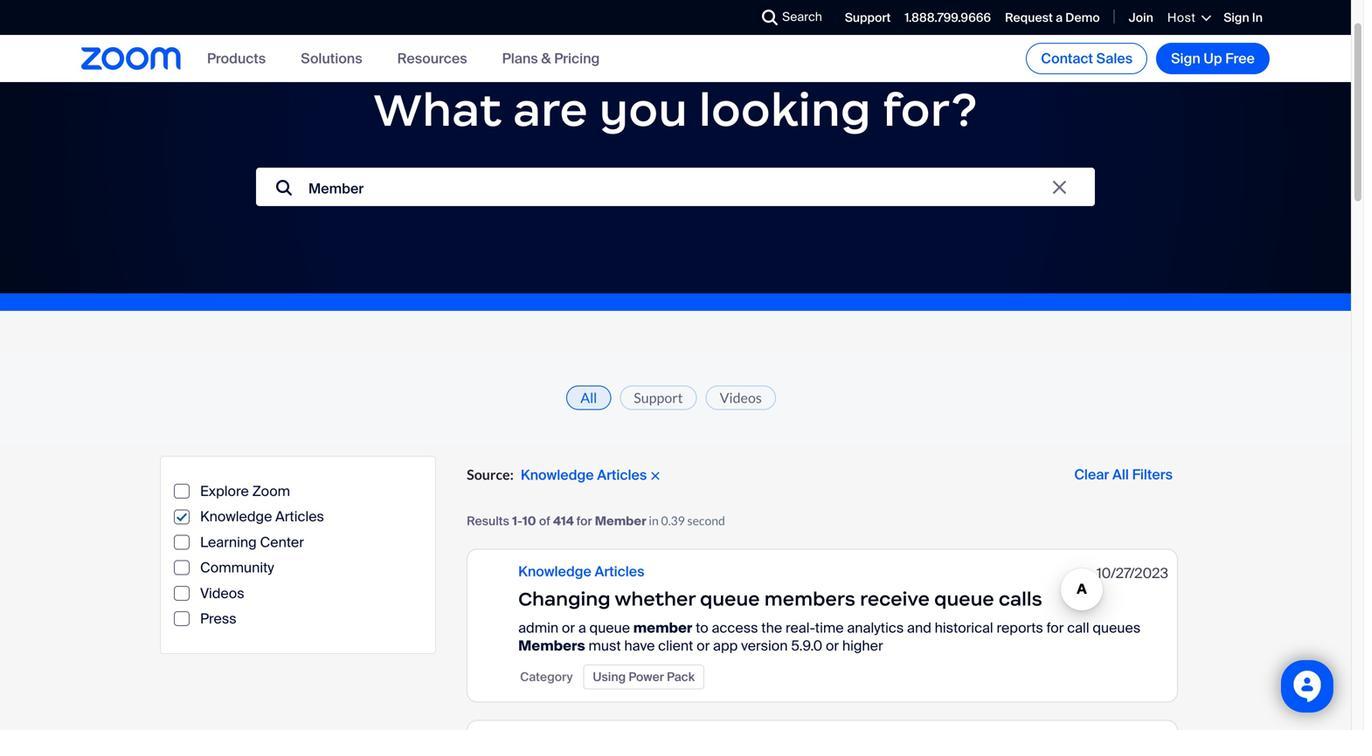 Task type: locate. For each thing, give the bounding box(es) containing it.
1 horizontal spatial sign
[[1224, 10, 1249, 26]]

knowledge articles button
[[521, 466, 659, 485], [518, 563, 645, 581]]

zoom
[[252, 482, 290, 501]]

higher
[[842, 637, 883, 656]]

1 vertical spatial all
[[1113, 466, 1129, 484]]

10/27/2023
[[1097, 565, 1168, 583]]

1 horizontal spatial support
[[845, 10, 891, 26]]

historical
[[935, 619, 993, 638]]

1 horizontal spatial queue
[[700, 588, 760, 611]]

videos up press
[[200, 584, 244, 603]]

a inside changing whether queue members receive queue calls admin or a queue member to access the real-time analytics and historical reports for call queues members must have client or app version 5.9.0 or higher
[[578, 619, 586, 638]]

0 vertical spatial articles
[[597, 466, 647, 485]]

zoom logo image
[[81, 47, 181, 70]]

knowledge articles down zoom
[[200, 508, 324, 526]]

knowledge articles button up the results 1 - 10 of 414 for member in 0.39 second
[[521, 466, 659, 485]]

resources
[[397, 49, 467, 68]]

videos right support button
[[720, 389, 762, 406]]

1 vertical spatial sign
[[1171, 49, 1201, 68]]

must
[[589, 637, 621, 656]]

1 vertical spatial search image
[[276, 180, 292, 196]]

a left demo
[[1056, 10, 1063, 26]]

sign left in
[[1224, 10, 1249, 26]]

or
[[562, 619, 575, 638], [697, 637, 710, 656], [826, 637, 839, 656]]

None search field
[[256, 168, 1095, 219]]

1 vertical spatial search image
[[276, 180, 292, 196]]

search
[[782, 9, 822, 25]]

knowledge for bottom knowledge articles button
[[518, 563, 591, 581]]

explore
[[200, 482, 249, 501]]

0 vertical spatial knowledge
[[521, 466, 594, 485]]

you
[[599, 81, 688, 139]]

queue up access at bottom
[[700, 588, 760, 611]]

0 vertical spatial knowledge articles button
[[521, 466, 659, 485]]

reports
[[997, 619, 1043, 638]]

changing whether queue members receive queue calls admin or a queue member to access the real-time analytics and historical reports for call queues members must have client or app version 5.9.0 or higher
[[518, 588, 1141, 656]]

2 horizontal spatial or
[[826, 637, 839, 656]]

knowledge articles up the results 1 - 10 of 414 for member in 0.39 second
[[521, 466, 647, 485]]

to
[[696, 619, 708, 638]]

0 horizontal spatial search image
[[276, 180, 292, 196]]

a left must
[[578, 619, 586, 638]]

articles up center
[[275, 508, 324, 526]]

knowledge articles up changing
[[518, 563, 645, 581]]

knowledge inside active filters navigation
[[521, 466, 594, 485]]

1 vertical spatial support
[[634, 389, 683, 406]]

articles
[[597, 466, 647, 485], [275, 508, 324, 526], [595, 563, 645, 581]]

or left app
[[697, 637, 710, 656]]

videos inside button
[[720, 389, 762, 406]]

0 horizontal spatial for
[[577, 514, 592, 530]]

for?
[[883, 81, 978, 139]]

for right 414
[[577, 514, 592, 530]]

0 horizontal spatial all
[[580, 389, 597, 406]]

for left "call"
[[1047, 619, 1064, 638]]

all left support button
[[580, 389, 597, 406]]

0 horizontal spatial a
[[578, 619, 586, 638]]

learning
[[200, 533, 257, 552]]

videos
[[720, 389, 762, 406], [200, 584, 244, 603]]

none search field inside the what are you looking for? main content
[[256, 168, 1095, 219]]

1 horizontal spatial all
[[1113, 466, 1129, 484]]

real-
[[786, 619, 815, 638]]

1 vertical spatial a
[[578, 619, 586, 638]]

knowledge articles
[[521, 466, 647, 485], [200, 508, 324, 526], [518, 563, 645, 581]]

all right clear
[[1113, 466, 1129, 484]]

1 horizontal spatial search image
[[762, 10, 778, 25]]

all
[[580, 389, 597, 406], [1113, 466, 1129, 484]]

&
[[541, 49, 551, 68]]

request a demo
[[1005, 10, 1100, 26]]

articles up whether
[[595, 563, 645, 581]]

or down changing
[[562, 619, 575, 638]]

the
[[761, 619, 782, 638]]

sign left up at the right of the page
[[1171, 49, 1201, 68]]

support inside button
[[634, 389, 683, 406]]

clear all filters
[[1074, 466, 1173, 484]]

0 vertical spatial knowledge articles
[[521, 466, 647, 485]]

admin
[[518, 619, 559, 638]]

request a demo link
[[1005, 10, 1100, 26]]

knowledge
[[521, 466, 594, 485], [200, 508, 272, 526], [518, 563, 591, 581]]

all inside active filters navigation
[[1113, 466, 1129, 484]]

results
[[467, 514, 509, 530]]

queue
[[700, 588, 760, 611], [934, 588, 994, 611], [590, 619, 630, 638]]

1 horizontal spatial or
[[697, 637, 710, 656]]

queue up 'using'
[[590, 619, 630, 638]]

1 vertical spatial videos
[[200, 584, 244, 603]]

clear image
[[1053, 181, 1066, 194]]

clear image
[[1053, 181, 1066, 194], [651, 472, 659, 480], [651, 472, 659, 480]]

0 vertical spatial videos
[[720, 389, 762, 406]]

queue up "historical" on the bottom right of page
[[934, 588, 994, 611]]

sales
[[1096, 49, 1133, 68]]

0 vertical spatial sign
[[1224, 10, 1249, 26]]

active filters navigation
[[467, 454, 1178, 506]]

sign
[[1224, 10, 1249, 26], [1171, 49, 1201, 68]]

0 horizontal spatial videos
[[200, 584, 244, 603]]

0 vertical spatial search image
[[762, 10, 778, 25]]

learning center
[[200, 533, 304, 552]]

or right 5.9.0
[[826, 637, 839, 656]]

contact
[[1041, 49, 1093, 68]]

0 horizontal spatial sign
[[1171, 49, 1201, 68]]

for
[[577, 514, 592, 530], [1047, 619, 1064, 638]]

support button
[[620, 386, 697, 410]]

1 horizontal spatial for
[[1047, 619, 1064, 638]]

0 vertical spatial a
[[1056, 10, 1063, 26]]

1.888.799.9666 link
[[905, 10, 991, 26]]

1 vertical spatial for
[[1047, 619, 1064, 638]]

1 vertical spatial knowledge
[[200, 508, 272, 526]]

knowledge up 414
[[521, 466, 594, 485]]

are
[[513, 81, 588, 139]]

-
[[517, 514, 522, 530]]

articles up member
[[597, 466, 647, 485]]

knowledge up learning
[[200, 508, 272, 526]]

results 1 - 10 of 414 for member in 0.39 second
[[467, 514, 725, 530]]

knowledge up changing
[[518, 563, 591, 581]]

1 horizontal spatial videos
[[720, 389, 762, 406]]

queues
[[1093, 619, 1141, 638]]

support right all button
[[634, 389, 683, 406]]

knowledge articles button up changing
[[518, 563, 645, 581]]

0 horizontal spatial support
[[634, 389, 683, 406]]

plans
[[502, 49, 538, 68]]

0 horizontal spatial search image
[[276, 180, 292, 196]]

source:
[[467, 466, 514, 483]]

articles inside active filters navigation
[[597, 466, 647, 485]]

sign in
[[1224, 10, 1263, 26]]

search image
[[762, 10, 778, 25], [276, 180, 292, 196]]

search image
[[762, 10, 778, 25], [276, 180, 292, 196]]

2 vertical spatial knowledge
[[518, 563, 591, 581]]

0.39
[[661, 514, 685, 528]]

pack
[[667, 669, 695, 685]]

support right search
[[845, 10, 891, 26]]

using power pack
[[593, 669, 695, 685]]

search image inside the what are you looking for? main content
[[276, 180, 292, 196]]

a
[[1056, 10, 1063, 26], [578, 619, 586, 638]]

community
[[200, 559, 274, 577]]

0 vertical spatial support
[[845, 10, 891, 26]]

host button
[[1167, 10, 1210, 26]]

member
[[595, 514, 646, 530]]

0 vertical spatial search image
[[762, 10, 778, 25]]

support
[[845, 10, 891, 26], [634, 389, 683, 406]]

up
[[1204, 49, 1222, 68]]



Task type: vqa. For each thing, say whether or not it's contained in the screenshot.
bottommost for
yes



Task type: describe. For each thing, give the bounding box(es) containing it.
0 vertical spatial for
[[577, 514, 592, 530]]

knowledge articles inside active filters navigation
[[521, 466, 647, 485]]

all button
[[566, 386, 611, 410]]

what are you looking for? main content
[[0, 0, 1351, 731]]

analytics
[[847, 619, 904, 638]]

clear all filters button
[[1070, 462, 1177, 488]]

solutions
[[301, 49, 362, 68]]

sign in link
[[1224, 10, 1263, 26]]

sign up free link
[[1156, 43, 1270, 74]]

time
[[815, 619, 844, 638]]

5.9.0
[[791, 637, 823, 656]]

call
[[1067, 619, 1089, 638]]

join
[[1129, 10, 1153, 26]]

what
[[373, 81, 502, 139]]

filters
[[1132, 466, 1173, 484]]

clear image inside search field
[[1053, 181, 1066, 194]]

support link
[[845, 10, 891, 26]]

for inside changing whether queue members receive queue calls admin or a queue member to access the real-time analytics and historical reports for call queues members must have client or app version 5.9.0 or higher
[[1047, 619, 1064, 638]]

request
[[1005, 10, 1053, 26]]

0 horizontal spatial queue
[[590, 619, 630, 638]]

products
[[207, 49, 266, 68]]

sign for sign up free
[[1171, 49, 1201, 68]]

pricing
[[554, 49, 600, 68]]

client
[[658, 637, 693, 656]]

10
[[522, 514, 536, 530]]

changing
[[518, 588, 611, 611]]

category
[[520, 669, 573, 685]]

1 vertical spatial knowledge articles button
[[518, 563, 645, 581]]

solutions button
[[301, 49, 362, 68]]

version
[[741, 637, 788, 656]]

plans & pricing
[[502, 49, 600, 68]]

member
[[633, 619, 692, 638]]

looking
[[699, 81, 871, 139]]

calls
[[999, 588, 1042, 611]]

using
[[593, 669, 626, 685]]

2 vertical spatial articles
[[595, 563, 645, 581]]

0 horizontal spatial or
[[562, 619, 575, 638]]

plans & pricing link
[[502, 49, 600, 68]]

have
[[624, 637, 655, 656]]

1.888.799.9666
[[905, 10, 991, 26]]

1 vertical spatial articles
[[275, 508, 324, 526]]

access
[[712, 619, 758, 638]]

contact sales link
[[1026, 43, 1148, 74]]

2 vertical spatial knowledge articles
[[518, 563, 645, 581]]

clear
[[1074, 466, 1109, 484]]

videos button
[[706, 386, 776, 410]]

explore zoom
[[200, 482, 290, 501]]

414
[[553, 514, 574, 530]]

power
[[629, 669, 664, 685]]

members
[[518, 637, 585, 656]]

sign up free
[[1171, 49, 1255, 68]]

1 vertical spatial knowledge articles
[[200, 508, 324, 526]]

and
[[907, 619, 931, 638]]

contact sales
[[1041, 49, 1133, 68]]

free
[[1225, 49, 1255, 68]]

1 horizontal spatial search image
[[762, 10, 778, 25]]

members
[[764, 588, 856, 611]]

receive
[[860, 588, 930, 611]]

host
[[1167, 10, 1196, 26]]

center
[[260, 533, 304, 552]]

app
[[713, 637, 738, 656]]

resources button
[[397, 49, 467, 68]]

in
[[649, 514, 659, 528]]

whether
[[615, 588, 695, 611]]

press
[[200, 610, 237, 628]]

2 horizontal spatial queue
[[934, 588, 994, 611]]

what are you looking for?
[[373, 81, 978, 139]]

1
[[512, 514, 517, 530]]

join link
[[1129, 10, 1153, 26]]

sign for sign in
[[1224, 10, 1249, 26]]

demo
[[1066, 10, 1100, 26]]

knowledge for the top knowledge articles button
[[521, 466, 594, 485]]

Search text field
[[256, 168, 1095, 210]]

products button
[[207, 49, 266, 68]]

of
[[539, 514, 550, 530]]

second
[[687, 514, 725, 528]]

0 vertical spatial all
[[580, 389, 597, 406]]

1 horizontal spatial a
[[1056, 10, 1063, 26]]

in
[[1252, 10, 1263, 26]]



